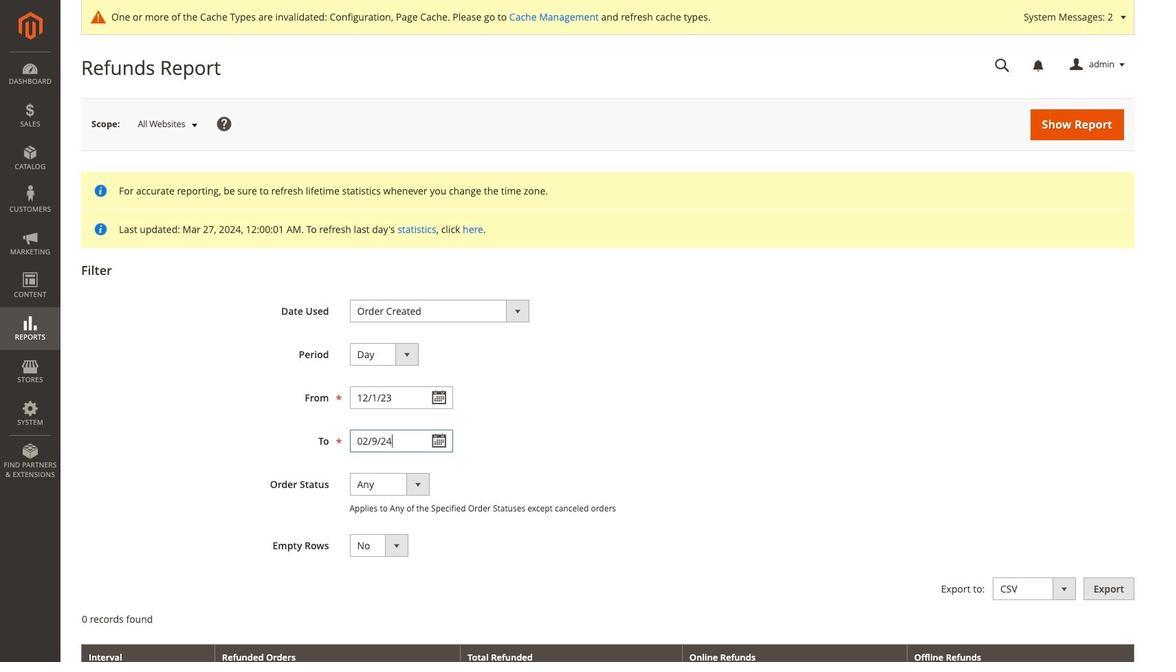 Task type: locate. For each thing, give the bounding box(es) containing it.
menu bar
[[0, 52, 61, 486]]

None text field
[[986, 53, 1020, 77], [350, 387, 453, 409], [986, 53, 1020, 77], [350, 387, 453, 409]]

magento admin panel image
[[18, 12, 42, 40]]

None text field
[[350, 430, 453, 453]]



